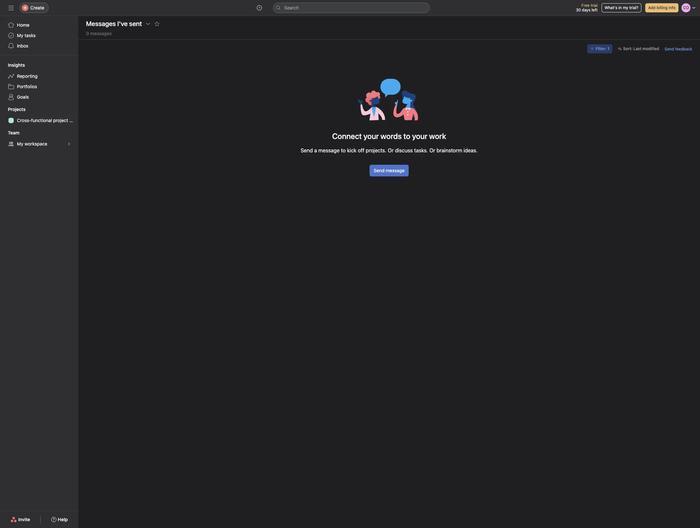 Task type: describe. For each thing, give the bounding box(es) containing it.
goals
[[17, 94, 29, 100]]

messages i've sent
[[86, 20, 142, 27]]

plan
[[69, 118, 78, 123]]

search
[[284, 5, 299, 10]]

0
[[86, 31, 89, 36]]

projects
[[8, 107, 26, 112]]

filter: 1
[[596, 46, 610, 51]]

functional
[[31, 118, 52, 123]]

0 messages
[[86, 31, 112, 36]]

my tasks link
[[4, 30, 74, 41]]

my for my tasks
[[17, 33, 23, 38]]

add
[[649, 5, 656, 10]]

free trial 30 days left
[[576, 3, 598, 12]]

add to starred image
[[154, 21, 160, 26]]

1 or from the left
[[388, 148, 394, 154]]

add billing info
[[649, 5, 676, 10]]

see details, my workspace image
[[67, 142, 71, 146]]

goals link
[[4, 92, 74, 102]]

feedback
[[676, 46, 693, 51]]

hide sidebar image
[[8, 5, 14, 10]]

to for kick
[[341, 148, 346, 154]]

sort: last modified
[[623, 46, 659, 51]]

workspace
[[25, 141, 47, 147]]

messages
[[90, 31, 112, 36]]

kick
[[347, 148, 357, 154]]

history image
[[257, 5, 262, 10]]

off
[[358, 148, 365, 154]]

in
[[619, 5, 622, 10]]

inbox link
[[4, 41, 74, 51]]

2 or from the left
[[430, 148, 435, 154]]

actions image
[[145, 21, 150, 26]]

what's in my trial?
[[605, 5, 639, 10]]

invite button
[[6, 515, 34, 526]]

add billing info button
[[646, 3, 679, 12]]

insights button
[[0, 62, 25, 68]]

search button
[[273, 3, 430, 13]]

free
[[582, 3, 590, 8]]

projects element
[[0, 104, 78, 127]]

portfolios
[[17, 84, 37, 89]]

what's in my trial? button
[[602, 3, 642, 12]]

sort:
[[623, 46, 633, 51]]

teams element
[[0, 127, 78, 151]]

ideas.
[[464, 148, 478, 154]]

to for your work
[[404, 132, 411, 141]]

trial
[[591, 3, 598, 8]]

team button
[[0, 130, 19, 136]]

discuss
[[395, 148, 413, 154]]

insights
[[8, 62, 25, 68]]

help button
[[47, 515, 72, 526]]

your work
[[412, 132, 446, 141]]

send message
[[374, 168, 405, 173]]

trial?
[[630, 5, 639, 10]]

cross-functional project plan link
[[4, 115, 78, 126]]

send feedback
[[665, 46, 693, 51]]

message inside button
[[386, 168, 405, 173]]



Task type: locate. For each thing, give the bounding box(es) containing it.
sort: last modified button
[[615, 44, 662, 53]]

days
[[582, 8, 591, 12]]

send down projects.
[[374, 168, 385, 173]]

send
[[665, 46, 674, 51], [301, 148, 313, 154], [374, 168, 385, 173]]

send for send feedback
[[665, 46, 674, 51]]

global element
[[0, 16, 78, 55]]

team
[[8, 130, 19, 136]]

or right tasks.
[[430, 148, 435, 154]]

send for send message
[[374, 168, 385, 173]]

reporting link
[[4, 71, 74, 82]]

send left feedback
[[665, 46, 674, 51]]

0 vertical spatial my
[[17, 33, 23, 38]]

cross-functional project plan
[[17, 118, 78, 123]]

0 vertical spatial to
[[404, 132, 411, 141]]

tasks.
[[414, 148, 428, 154]]

cross-
[[17, 118, 31, 123]]

search list box
[[273, 3, 430, 13]]

send for send a message to kick off projects. or discuss tasks. or brainstorm ideas.
[[301, 148, 313, 154]]

my down team
[[17, 141, 23, 147]]

1 vertical spatial my
[[17, 141, 23, 147]]

create button
[[20, 3, 49, 13]]

i've sent
[[117, 20, 142, 27]]

left
[[592, 8, 598, 12]]

send inside send feedback link
[[665, 46, 674, 51]]

1 my from the top
[[17, 33, 23, 38]]

my
[[623, 5, 629, 10]]

1 horizontal spatial send
[[374, 168, 385, 173]]

billing
[[657, 5, 668, 10]]

1 horizontal spatial to
[[404, 132, 411, 141]]

modified
[[643, 46, 659, 51]]

my tasks
[[17, 33, 36, 38]]

projects.
[[366, 148, 387, 154]]

invite
[[18, 518, 30, 523]]

my inside teams element
[[17, 141, 23, 147]]

my left tasks
[[17, 33, 23, 38]]

a
[[314, 148, 317, 154]]

to left kick at the top
[[341, 148, 346, 154]]

send message button
[[370, 165, 409, 177]]

project
[[53, 118, 68, 123]]

projects button
[[0, 106, 26, 113]]

1 vertical spatial to
[[341, 148, 346, 154]]

info
[[669, 5, 676, 10]]

0 messages button
[[86, 31, 112, 39]]

your
[[364, 132, 379, 141]]

0 vertical spatial send
[[665, 46, 674, 51]]

last
[[634, 46, 642, 51]]

filter: 1 button
[[588, 44, 613, 53]]

portfolios link
[[4, 82, 74, 92]]

connect your words to your work
[[332, 132, 446, 141]]

1 horizontal spatial message
[[386, 168, 405, 173]]

0 horizontal spatial to
[[341, 148, 346, 154]]

tasks
[[25, 33, 36, 38]]

connect
[[332, 132, 362, 141]]

or
[[388, 148, 394, 154], [430, 148, 435, 154]]

filter:
[[596, 46, 607, 51]]

2 horizontal spatial send
[[665, 46, 674, 51]]

my workspace link
[[4, 139, 74, 149]]

message
[[319, 148, 340, 154], [386, 168, 405, 173]]

what's
[[605, 5, 618, 10]]

1 vertical spatial message
[[386, 168, 405, 173]]

0 horizontal spatial message
[[319, 148, 340, 154]]

my for my workspace
[[17, 141, 23, 147]]

2 my from the top
[[17, 141, 23, 147]]

send feedback link
[[665, 46, 693, 52]]

1
[[608, 46, 610, 51]]

30
[[576, 8, 581, 12]]

my
[[17, 33, 23, 38], [17, 141, 23, 147]]

1 horizontal spatial or
[[430, 148, 435, 154]]

or left discuss
[[388, 148, 394, 154]]

my inside global element
[[17, 33, 23, 38]]

0 horizontal spatial send
[[301, 148, 313, 154]]

message down send a message to kick off projects. or discuss tasks. or brainstorm ideas.
[[386, 168, 405, 173]]

2 vertical spatial send
[[374, 168, 385, 173]]

reporting
[[17, 73, 38, 79]]

brainstorm
[[437, 148, 462, 154]]

0 horizontal spatial or
[[388, 148, 394, 154]]

home link
[[4, 20, 74, 30]]

to up discuss
[[404, 132, 411, 141]]

insights element
[[0, 59, 78, 104]]

1 vertical spatial send
[[301, 148, 313, 154]]

send inside send message button
[[374, 168, 385, 173]]

help
[[58, 518, 68, 523]]

words
[[381, 132, 402, 141]]

home
[[17, 22, 29, 28]]

0 vertical spatial message
[[319, 148, 340, 154]]

send left a
[[301, 148, 313, 154]]

message right a
[[319, 148, 340, 154]]

messages
[[86, 20, 116, 27]]

create
[[30, 5, 44, 10]]

to
[[404, 132, 411, 141], [341, 148, 346, 154]]

my workspace
[[17, 141, 47, 147]]

send a message to kick off projects. or discuss tasks. or brainstorm ideas.
[[301, 148, 478, 154]]

inbox
[[17, 43, 28, 49]]



Task type: vqa. For each thing, say whether or not it's contained in the screenshot.
the left Or
yes



